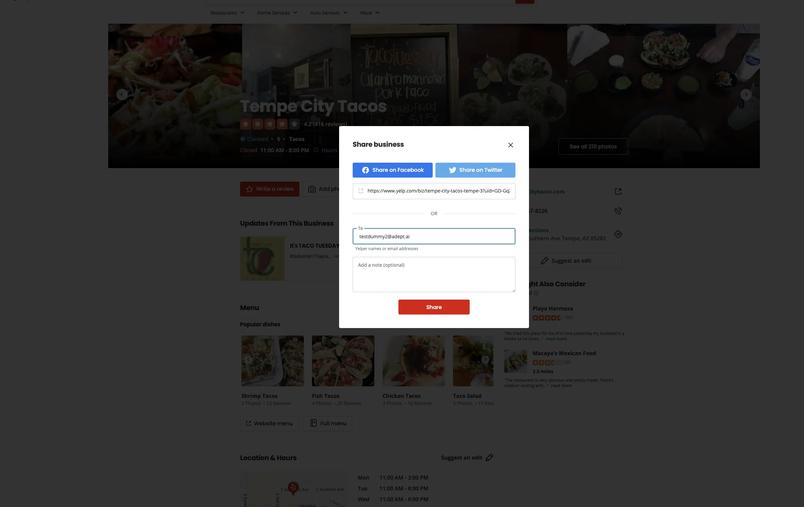Task type: locate. For each thing, give the bounding box(es) containing it.
is inside "the restaurant is very spacious and pretty inside. there's outdoor seating with…"
[[535, 378, 538, 384]]

0 horizontal spatial a
[[272, 185, 276, 193]]

1 horizontal spatial 23
[[500, 242, 507, 250]]

0 vertical spatial edit
[[582, 257, 592, 265]]

24 chevron down v2 image for home services
[[292, 9, 300, 17]]

0 horizontal spatial and
[[463, 253, 472, 260]]

1 services from the left
[[272, 9, 290, 16]]

0 horizontal spatial 23
[[267, 401, 272, 407]]

tacos up 16
[[406, 393, 421, 400]]

e
[[521, 235, 524, 242]]

2 24 chevron down v2 image from the left
[[342, 9, 350, 17]]

0 horizontal spatial suggest
[[442, 455, 463, 462]]

edit inside location & hours element
[[472, 455, 483, 462]]

photos inside chicken tacos 3 photos
[[387, 401, 402, 407]]

photos down shrimp
[[246, 401, 261, 407]]

2 11:00 am - 8:00 pm from the top
[[380, 496, 429, 504]]

23 up salsa
[[500, 242, 507, 250]]

24 chevron down v2 image right more
[[374, 9, 382, 17]]

tacos up 23 reviews
[[263, 393, 278, 400]]

2 horizontal spatial menu
[[471, 321, 486, 329]]

and down special in the top right of the page
[[463, 253, 472, 260]]

0 vertical spatial read more
[[546, 336, 568, 342]]

0 vertical spatial next image
[[743, 91, 751, 99]]

2 vertical spatial more
[[562, 383, 573, 389]]

24 chevron down v2 image inside home services link
[[292, 9, 300, 17]]

Sharing link text field
[[368, 188, 511, 195]]

16 info v2 image down might
[[534, 291, 539, 296]]

1 vertical spatial 16 info v2 image
[[534, 291, 539, 296]]

on left twitter
[[477, 166, 484, 174]]

more down $1.50ea
[[345, 253, 357, 260]]

0 vertical spatial suggest an edit
[[552, 257, 592, 265]]

add photo
[[319, 185, 347, 193]]

3.5 miles
[[533, 369, 554, 375]]

photos for taco
[[458, 401, 473, 407]]

more
[[345, 253, 357, 260], [557, 336, 568, 342], [562, 383, 573, 389]]

previous image
[[118, 91, 126, 99], [245, 255, 252, 263]]

2 inside shrimp tacos 2 photos
[[242, 401, 244, 407]]

write a review
[[257, 185, 294, 193]]

get directions link
[[510, 227, 549, 234]]

edit
[[582, 257, 592, 265], [472, 455, 483, 462]]

1 vertical spatial 2
[[242, 401, 244, 407]]

11:00 down 11:00 am - 3:00 pm
[[380, 485, 394, 493]]

1 vertical spatial next image
[[482, 255, 489, 263]]

1 vertical spatial previous image
[[245, 255, 252, 263]]

15 reviews
[[478, 401, 503, 407]]

1 vertical spatial 23
[[267, 401, 272, 407]]

16 reviews
[[408, 401, 432, 407]]

on
[[390, 166, 397, 174], [477, 166, 484, 174]]

1 vertical spatial a
[[623, 331, 625, 337]]

menu right full
[[331, 420, 347, 428]]

0 vertical spatial 16 info v2 image
[[314, 147, 319, 153]]

am for wed
[[395, 496, 404, 504]]

pm for wed
[[421, 496, 429, 504]]

location & hours
[[240, 454, 297, 463]]

mexican
[[559, 350, 582, 357]]

0 vertical spatial is
[[619, 331, 622, 337]]

and
[[463, 253, 472, 260], [566, 378, 573, 384]]

4 reviews from the left
[[485, 401, 503, 407]]

services right auto
[[322, 9, 340, 16]]

reviews for chicken tacos
[[415, 401, 432, 407]]

1 vertical spatial read
[[546, 336, 556, 342]]

23 up website menu link
[[267, 401, 272, 407]]

an down tempe,
[[574, 257, 581, 265]]

share business dialog
[[0, 0, 805, 508]]

hours right the &
[[277, 454, 297, 463]]

11:00 for wed
[[380, 496, 394, 504]]

is
[[619, 331, 622, 337], [535, 378, 538, 384]]

2 on from the left
[[477, 166, 484, 174]]

24 chevron down v2 image
[[292, 9, 300, 17], [342, 9, 350, 17], [374, 9, 382, 17]]

24 chevron down v2 image for auto services
[[342, 9, 350, 17]]

0 vertical spatial hours
[[322, 147, 338, 154]]

11:00 right wed
[[380, 496, 394, 504]]

11:00 for mon
[[380, 475, 394, 482]]

reviews for fish tacos
[[344, 401, 362, 407]]

85282
[[591, 235, 607, 242]]

11:00 am - 8:00 pm
[[380, 485, 429, 493], [380, 496, 429, 504]]

11:00
[[261, 147, 274, 154], [380, 475, 394, 482], [380, 485, 394, 493], [380, 496, 394, 504]]

4
[[312, 401, 315, 407]]

and inside today's special mon. 3-23 chips, guac and roasted red salsa $4.00…
[[463, 253, 472, 260]]

1 horizontal spatial 24 chevron down v2 image
[[342, 9, 350, 17]]

24 chevron down v2 image inside auto services link
[[342, 9, 350, 17]]

a inside "we tried this place for the first time yesterday my husband is a foodie so he loves…"
[[623, 331, 625, 337]]

24 chevron down v2 image for more
[[374, 9, 382, 17]]

1 horizontal spatial edit
[[582, 257, 592, 265]]

3 reviews from the left
[[415, 401, 432, 407]]

restaurant
[[514, 378, 534, 384]]

8:00 for wed
[[408, 496, 419, 504]]

edit inside button
[[582, 257, 592, 265]]

an inside button
[[574, 257, 581, 265]]

0 vertical spatial read more link
[[546, 336, 568, 342]]

0 horizontal spatial suggest an edit
[[442, 455, 483, 462]]

share button down 24 facebook v2 "image"
[[356, 182, 394, 197]]

an left 24 pencil v2 image
[[464, 455, 471, 462]]

get directions 119 e southern ave tempe, az 85282
[[510, 227, 607, 242]]

8:00 for tue
[[408, 485, 419, 493]]

0 horizontal spatial menu
[[277, 420, 293, 428]]

services right home
[[272, 9, 290, 16]]

1 vertical spatial suggest
[[442, 455, 463, 462]]

next image
[[743, 91, 751, 99], [482, 255, 489, 263], [482, 356, 489, 364]]

0 horizontal spatial an
[[464, 455, 471, 462]]

it's taco tuesday $1.50ea blackened tilapia… read more
[[290, 242, 362, 260]]

1 vertical spatial suggest an edit
[[442, 455, 483, 462]]

tacos inside chicken tacos 3 photos
[[406, 393, 421, 400]]

read right with…"
[[552, 383, 561, 389]]

0 horizontal spatial 16 info v2 image
[[314, 147, 319, 153]]

review
[[277, 185, 294, 193]]

2 inside info "alert"
[[362, 147, 366, 154]]

read inside it's taco tuesday $1.50ea blackened tilapia… read more
[[334, 253, 344, 260]]

updated
[[339, 147, 361, 154]]

fish
[[312, 393, 323, 400]]

more right the the
[[557, 336, 568, 342]]

menu
[[471, 321, 486, 329], [277, 420, 293, 428], [331, 420, 347, 428]]

1 vertical spatial and
[[566, 378, 573, 384]]

2 reviews from the left
[[344, 401, 362, 407]]

macayo's mexican food image
[[505, 350, 528, 373]]

1 reviews from the left
[[273, 401, 291, 407]]

reviews right 26
[[344, 401, 362, 407]]

1 vertical spatial 11:00 am - 8:00 pm
[[380, 496, 429, 504]]

0 vertical spatial share button
[[356, 182, 394, 197]]

this
[[289, 219, 303, 228]]

reviews for shrimp tacos
[[273, 401, 291, 407]]

updates from this business element
[[229, 208, 527, 281]]

0 horizontal spatial 2
[[242, 401, 244, 407]]

more
[[361, 9, 372, 16]]

photos down chicken
[[387, 401, 402, 407]]

see all 210 photos
[[570, 143, 618, 151]]

reviews right 15
[[485, 401, 503, 407]]

very
[[539, 378, 548, 384]]

for
[[542, 331, 548, 337]]

24 twitter v2 image
[[449, 166, 457, 174]]

24 external link v2 image
[[615, 188, 623, 196]]

info alert
[[314, 146, 398, 154]]

am for mon
[[395, 475, 404, 482]]

pm for tue
[[421, 485, 429, 493]]

fish tacos image
[[312, 336, 375, 387]]

1 vertical spatial read more
[[552, 383, 573, 389]]

1 horizontal spatial hours
[[322, 147, 338, 154]]

home services
[[258, 9, 290, 16]]

23 inside today's special mon. 3-23 chips, guac and roasted red salsa $4.00…
[[500, 242, 507, 250]]

closed 11:00 am - 8:00 pm
[[240, 147, 310, 154]]

business categories element
[[205, 4, 805, 23]]

playa
[[533, 305, 548, 313]]

2 services from the left
[[322, 9, 340, 16]]

2 left 'months'
[[362, 147, 366, 154]]

24 pencil v2 image
[[541, 257, 549, 265]]

0 vertical spatial 2
[[362, 147, 366, 154]]

0 horizontal spatial hours
[[277, 454, 297, 463]]

24 menu v2 image
[[310, 420, 318, 428]]

1 11:00 am - 8:00 pm from the top
[[380, 485, 429, 493]]

2 for months
[[362, 147, 366, 154]]

1 photos from the left
[[246, 401, 261, 407]]

foodie
[[505, 336, 517, 342]]

shrimp
[[242, 393, 261, 400]]

edit down az
[[582, 257, 592, 265]]

967-
[[525, 207, 536, 215]]

24 chevron down v2 image right the auto services
[[342, 9, 350, 17]]

1 horizontal spatial and
[[566, 378, 573, 384]]

1 horizontal spatial 16 info v2 image
[[534, 291, 539, 296]]

1065
[[564, 315, 574, 321]]

months
[[367, 147, 387, 154]]

24 save outline v2 image
[[402, 185, 410, 194]]

services for home services
[[272, 9, 290, 16]]

tacos inside shrimp tacos 2 photos
[[263, 393, 278, 400]]

more link
[[355, 4, 387, 23]]

tempe,
[[562, 235, 582, 242]]

(480)
[[510, 207, 523, 215]]

0 horizontal spatial services
[[272, 9, 290, 16]]

suggest an edit left 24 pencil v2 image
[[442, 455, 483, 462]]

closed
[[240, 147, 258, 154]]

26 reviews
[[337, 401, 362, 407]]

0 vertical spatial suggest
[[552, 257, 573, 265]]

3 photos from the left
[[387, 401, 402, 407]]

photos down taco
[[458, 401, 473, 407]]

0 vertical spatial previous image
[[118, 91, 126, 99]]

16 external link v2 image
[[246, 421, 252, 427]]

1 horizontal spatial is
[[619, 331, 622, 337]]

today's special mon. 3-23 chips, guac and roasted red salsa $4.00…
[[436, 242, 513, 266]]

taco
[[454, 393, 466, 400]]

get
[[510, 227, 520, 234]]

photos
[[246, 401, 261, 407], [316, 401, 332, 407], [387, 401, 402, 407], [458, 401, 473, 407]]

1 vertical spatial read more link
[[552, 383, 573, 389]]

more for macayo's
[[562, 383, 573, 389]]

1 horizontal spatial menu
[[331, 420, 347, 428]]

0 horizontal spatial 24 chevron down v2 image
[[292, 9, 300, 17]]

2 vertical spatial next image
[[482, 356, 489, 364]]

0 horizontal spatial edit
[[472, 455, 483, 462]]

photos down fish
[[316, 401, 332, 407]]

16 info v2 image
[[314, 147, 319, 153], [534, 291, 539, 296]]

1 on from the left
[[390, 166, 397, 174]]

my
[[594, 331, 600, 337]]

0 horizontal spatial is
[[535, 378, 538, 384]]

1 horizontal spatial a
[[623, 331, 625, 337]]

yesterday
[[574, 331, 593, 337]]

shrimp tacos image
[[242, 336, 304, 387]]

2 down shrimp
[[242, 401, 244, 407]]

taco
[[299, 242, 314, 250]]

today's special mon. 3-23 image
[[387, 237, 431, 281]]

1 horizontal spatial suggest
[[552, 257, 573, 265]]

photos inside shrimp tacos 2 photos
[[246, 401, 261, 407]]

1 vertical spatial edit
[[472, 455, 483, 462]]

tempecitytacos.com link
[[510, 188, 565, 196]]

1 horizontal spatial on
[[477, 166, 484, 174]]

0 vertical spatial read
[[334, 253, 344, 260]]

view
[[446, 321, 459, 329]]

1 24 chevron down v2 image from the left
[[292, 9, 300, 17]]

$4.00…
[[436, 260, 452, 266]]

24 share v2 image
[[362, 185, 370, 194]]

0 horizontal spatial on
[[390, 166, 397, 174]]

reviews for taco salad
[[485, 401, 503, 407]]

24 chevron down v2 image inside more link
[[374, 9, 382, 17]]

1 horizontal spatial previous image
[[245, 255, 252, 263]]

24 chevron down v2 image left auto
[[292, 9, 300, 17]]

and left pretty
[[566, 378, 573, 384]]

read down tuesday on the left top of the page
[[334, 253, 344, 260]]

location & hours element
[[229, 443, 505, 508]]

16 external link v2 image
[[358, 188, 364, 194]]

2
[[362, 147, 366, 154], [242, 401, 244, 407]]

1 vertical spatial is
[[535, 378, 538, 384]]

menu right website
[[277, 420, 293, 428]]

add photo link
[[303, 182, 353, 197]]

photos inside "fish tacos 4 photos"
[[316, 401, 332, 407]]

11:00 right mon
[[380, 475, 394, 482]]

share on twitter
[[460, 166, 503, 174]]

is right husband at right bottom
[[619, 331, 622, 337]]

2 vertical spatial read
[[552, 383, 561, 389]]

16 info v2 image down (416
[[314, 147, 319, 153]]

1 horizontal spatial services
[[322, 9, 340, 16]]

reviews
[[273, 401, 291, 407], [344, 401, 362, 407], [415, 401, 432, 407], [485, 401, 503, 407]]

might
[[519, 280, 539, 289]]

share
[[353, 140, 373, 149], [373, 166, 388, 174], [460, 166, 475, 174], [372, 185, 388, 193], [427, 304, 442, 311]]

directions
[[521, 227, 549, 234]]

1 vertical spatial more
[[557, 336, 568, 342]]

share button up view
[[399, 300, 470, 315]]

1 vertical spatial 8:00
[[408, 485, 419, 493]]

salad
[[468, 393, 482, 400]]

husband
[[601, 331, 618, 337]]

0 vertical spatial more
[[345, 253, 357, 260]]

more left pretty
[[562, 383, 573, 389]]

pm for mon
[[421, 475, 429, 482]]

menu element
[[229, 292, 517, 432]]

photo of tempe city tacos - tempe, az, us. image
[[50, 24, 242, 168], [242, 24, 351, 168], [351, 24, 459, 168], [761, 24, 805, 168]]

3 photo of tempe city tacos - tempe, az, us. image from the left
[[351, 24, 459, 168]]

0 vertical spatial and
[[463, 253, 472, 260]]

1 horizontal spatial an
[[574, 257, 581, 265]]

tacos link
[[290, 135, 305, 143]]

is left 'very'
[[535, 378, 538, 384]]

0 horizontal spatial previous image
[[118, 91, 126, 99]]

services
[[272, 9, 290, 16], [322, 9, 340, 16]]

on left facebook
[[390, 166, 397, 174]]

3 24 chevron down v2 image from the left
[[374, 9, 382, 17]]

2 photos from the left
[[316, 401, 332, 407]]

tempecitytacos.com
[[510, 188, 565, 196]]

tacos inside "fish tacos 4 photos"
[[325, 393, 340, 400]]

None text field
[[353, 257, 516, 293]]

2 vertical spatial 8:00
[[408, 496, 419, 504]]

suggest an edit down tempe,
[[552, 257, 592, 265]]

read for macayo's
[[552, 383, 561, 389]]

blackened
[[290, 253, 313, 260]]

hours left updated
[[322, 147, 338, 154]]

photos inside taco salad 5 photos
[[458, 401, 473, 407]]

tacos for chicken tacos
[[406, 393, 421, 400]]

outdoor
[[505, 383, 520, 389]]

names
[[369, 246, 382, 252]]

reviews up website menu
[[273, 401, 291, 407]]

menu right "full" on the bottom of page
[[471, 321, 486, 329]]

1 vertical spatial hours
[[277, 454, 297, 463]]

0 vertical spatial 11:00 am - 8:00 pm
[[380, 485, 429, 493]]

edit left 24 pencil v2 image
[[472, 455, 483, 462]]

tacos up 26
[[325, 393, 340, 400]]

ave
[[551, 235, 561, 242]]

4 photos from the left
[[458, 401, 473, 407]]

reviews right 16
[[415, 401, 432, 407]]

0 vertical spatial an
[[574, 257, 581, 265]]

a right write
[[272, 185, 276, 193]]

tacos for fish tacos
[[325, 393, 340, 400]]

0 vertical spatial 23
[[500, 242, 507, 250]]

read left the first
[[546, 336, 556, 342]]

1 vertical spatial share button
[[399, 300, 470, 315]]

read
[[334, 253, 344, 260], [546, 336, 556, 342], [552, 383, 561, 389]]

auto services link
[[305, 4, 355, 23]]

tacos right $
[[290, 135, 305, 143]]

testdummy2@adept.ai text field
[[358, 234, 410, 240]]

1 horizontal spatial 2
[[362, 147, 366, 154]]

"the
[[505, 378, 513, 384]]

4.2 (416 reviews)
[[304, 121, 348, 128]]

a right husband at right bottom
[[623, 331, 625, 337]]

2 horizontal spatial 24 chevron down v2 image
[[374, 9, 382, 17]]

2 photo of tempe city tacos - tempe, az, us. image from the left
[[242, 24, 351, 168]]

None search field
[[206, 0, 536, 4]]

1 horizontal spatial suggest an edit
[[552, 257, 592, 265]]

tried
[[513, 331, 522, 337]]

playa hermosa link
[[533, 305, 574, 313]]

1 vertical spatial an
[[464, 455, 471, 462]]



Task type: describe. For each thing, give the bounding box(es) containing it.
read more for mexican
[[552, 383, 573, 389]]

save
[[413, 185, 426, 193]]

it's taco tuesday $1.50ea image
[[241, 237, 285, 281]]

24 directions v2 image
[[615, 231, 623, 239]]

menu for full menu
[[331, 420, 347, 428]]

26
[[337, 401, 343, 407]]

share on facebook
[[373, 166, 424, 174]]

3.5 star rating image
[[533, 360, 563, 366]]

chips,
[[436, 253, 450, 260]]

0 vertical spatial 8:00
[[289, 147, 300, 154]]

with…"
[[536, 383, 549, 389]]

tue
[[358, 485, 368, 493]]

24 pencil v2 image
[[486, 454, 494, 462]]

hours inside info "alert"
[[322, 147, 338, 154]]

photos for fish
[[316, 401, 332, 407]]

spacious
[[549, 378, 565, 384]]

16 claim filled v2 image
[[240, 136, 246, 142]]

previous image for the middle next image
[[245, 255, 252, 263]]

- for wed
[[405, 496, 407, 504]]

5
[[454, 401, 456, 407]]

macayo's mexican food link
[[533, 350, 597, 357]]

4 photo of tempe city tacos - tempe, az, us. image from the left
[[761, 24, 805, 168]]

previous image
[[245, 356, 252, 364]]

24 facebook v2 image
[[362, 166, 370, 174]]

city
[[301, 95, 335, 118]]

previous image for topmost next image
[[118, 91, 126, 99]]

business
[[374, 140, 404, 149]]

11:00 am - 8:00 pm for tue
[[380, 485, 429, 493]]

4.5 star rating image
[[533, 316, 563, 321]]

consider
[[556, 280, 586, 289]]

shrimp tacos 2 photos
[[242, 393, 278, 407]]

- for tue
[[405, 485, 407, 493]]

3-
[[494, 242, 500, 250]]

- for mon
[[405, 475, 407, 482]]

share for share business
[[353, 140, 373, 149]]

24 chevron down v2 image
[[239, 9, 247, 17]]

24 camera v2 image
[[308, 185, 316, 194]]

write a review link
[[240, 182, 300, 197]]

am for tue
[[395, 485, 404, 493]]

24 add v2 image
[[441, 185, 449, 194]]

facebook
[[398, 166, 424, 174]]

special
[[459, 242, 479, 250]]

24 phone v2 image
[[615, 207, 623, 215]]

mon
[[358, 475, 370, 482]]

website
[[254, 420, 276, 428]]

suggest an edit inside button
[[552, 257, 592, 265]]

suggest an edit inside location & hours element
[[442, 455, 483, 462]]

tilapia…
[[314, 253, 333, 260]]

16
[[408, 401, 413, 407]]

share for share on twitter
[[460, 166, 475, 174]]

on for twitter
[[477, 166, 484, 174]]

more inside it's taco tuesday $1.50ea blackened tilapia… read more
[[345, 253, 357, 260]]

chicken tacos image
[[383, 336, 445, 387]]

first
[[556, 331, 564, 337]]

taco salad image
[[454, 336, 516, 387]]

read for playa
[[546, 336, 556, 342]]

restaurants link
[[205, 4, 252, 23]]

full
[[460, 321, 469, 329]]

photos for chicken
[[387, 401, 402, 407]]

"we tried this place for the first time yesterday my husband is a foodie so he loves…"
[[505, 331, 625, 342]]

full menu
[[321, 420, 347, 428]]

all
[[582, 143, 588, 151]]

4.2 star rating image
[[240, 119, 300, 130]]

so
[[518, 336, 522, 342]]

read more link for hermosa
[[546, 336, 568, 342]]

23 reviews
[[267, 401, 291, 407]]

yelper
[[356, 246, 368, 252]]

salsa
[[502, 253, 513, 260]]

guac
[[451, 253, 462, 260]]

you
[[505, 280, 518, 289]]

or
[[383, 246, 387, 252]]

add
[[319, 185, 330, 193]]

website menu
[[254, 420, 293, 428]]

2 for photos
[[242, 401, 244, 407]]

popular
[[240, 321, 262, 329]]

11:00 am - 8:00 pm for wed
[[380, 496, 429, 504]]

auto
[[311, 9, 321, 16]]

0 horizontal spatial share button
[[356, 182, 394, 197]]

(480) 967-8226
[[510, 207, 548, 215]]

auto services
[[311, 9, 340, 16]]

from
[[270, 219, 288, 228]]

claimed
[[247, 135, 269, 143]]

119
[[510, 235, 520, 242]]

11:00 am - 3:00 pm
[[380, 475, 429, 482]]

and inside "the restaurant is very spacious and pretty inside. there's outdoor seating with…"
[[566, 378, 573, 384]]

more for playa
[[557, 336, 568, 342]]

4.2
[[304, 121, 312, 128]]

photo of tempe city tacos - tempe, az, us. good eating! image
[[568, 24, 761, 168]]

restaurants
[[211, 9, 237, 16]]

updates from this business
[[240, 219, 334, 228]]

24 star v2 image
[[246, 185, 254, 194]]

hours updated 2 months ago
[[322, 147, 398, 154]]

3
[[383, 401, 386, 407]]

suggest inside location & hours element
[[442, 455, 463, 462]]

map image
[[240, 472, 347, 508]]

tuesday
[[316, 242, 340, 250]]

fish tacos 4 photos
[[312, 393, 340, 407]]

16 info v2 image inside info "alert"
[[314, 147, 319, 153]]

share business
[[353, 140, 404, 149]]

food
[[584, 350, 597, 357]]

on for facebook
[[390, 166, 397, 174]]

3.5
[[533, 369, 540, 375]]

read more for hermosa
[[546, 336, 568, 342]]

playa hermosa
[[533, 305, 574, 313]]

0 vertical spatial a
[[272, 185, 276, 193]]

ago
[[389, 147, 398, 154]]

see
[[570, 143, 580, 151]]

also
[[540, 280, 554, 289]]

you might also consider
[[505, 280, 586, 289]]

is inside "we tried this place for the first time yesterday my husband is a foodie so he loves…"
[[619, 331, 622, 337]]

time
[[565, 331, 573, 337]]

wed
[[358, 496, 370, 504]]

23 inside menu element
[[267, 401, 272, 407]]

he
[[523, 336, 528, 342]]

share for share on facebook
[[373, 166, 388, 174]]

this
[[523, 331, 530, 337]]

save button
[[396, 182, 432, 197]]

1 photo of tempe city tacos - tempe, az, us. image from the left
[[50, 24, 242, 168]]

an inside location & hours element
[[464, 455, 471, 462]]

services for auto services
[[322, 9, 340, 16]]

tacos for shrimp tacos
[[263, 393, 278, 400]]

tacos up "reviews)"
[[338, 95, 387, 118]]

photo of tempe city tacos - tempe, az, us. street tacos! image
[[459, 24, 568, 168]]

1 horizontal spatial share button
[[399, 300, 470, 315]]

photos for shrimp
[[246, 401, 261, 407]]

suggest inside button
[[552, 257, 573, 265]]

view full menu link
[[446, 321, 494, 329]]

email
[[388, 246, 398, 252]]

11:00 down claimed
[[261, 147, 274, 154]]

chicken tacos 3 photos
[[383, 393, 421, 407]]

miles
[[541, 369, 554, 375]]

menu for website menu
[[277, 420, 293, 428]]

read more link for mexican
[[552, 383, 573, 389]]

updates
[[240, 219, 269, 228]]

210
[[589, 143, 598, 151]]

the
[[549, 331, 555, 337]]

tempe city tacos
[[240, 95, 387, 118]]

reviews)
[[326, 121, 348, 128]]

pretty
[[575, 378, 586, 384]]

11:00 for tue
[[380, 485, 394, 493]]

view full menu
[[446, 321, 486, 329]]

red
[[492, 253, 501, 260]]

close image
[[507, 141, 515, 149]]



Task type: vqa. For each thing, say whether or not it's contained in the screenshot.
the right map
no



